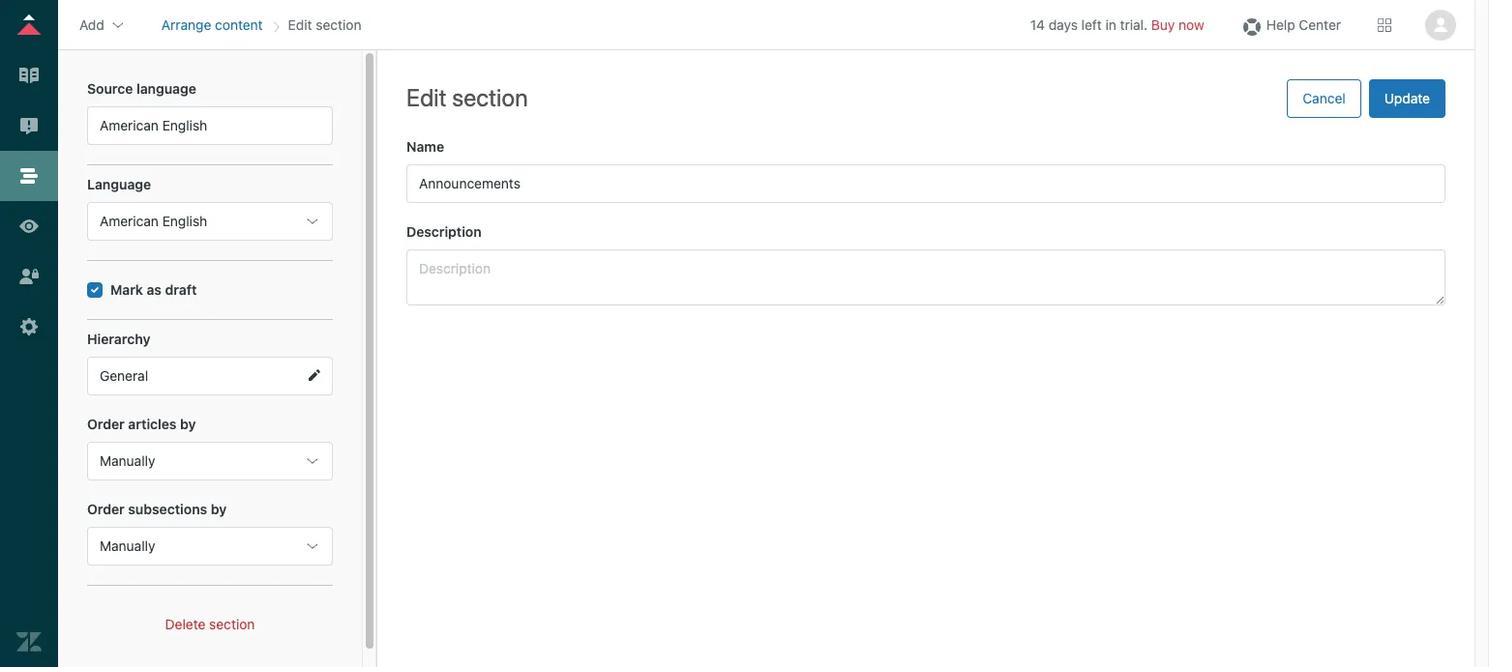 Task type: vqa. For each thing, say whether or not it's contained in the screenshot.
Messaging
no



Task type: describe. For each thing, give the bounding box(es) containing it.
add button
[[74, 10, 131, 39]]

delete section button
[[165, 617, 255, 633]]

arrange content
[[161, 16, 263, 32]]

edit inside navigation
[[288, 16, 312, 32]]

cancel button
[[1288, 79, 1362, 118]]

2 vertical spatial section
[[209, 617, 255, 633]]

name
[[407, 138, 444, 155]]

add
[[79, 16, 104, 32]]

2 english from the top
[[162, 213, 207, 229]]

order articles by
[[87, 416, 196, 433]]

2 american english from the top
[[100, 213, 207, 229]]

language
[[136, 80, 196, 97]]

delete section
[[165, 617, 255, 633]]

1 horizontal spatial edit
[[407, 83, 447, 111]]

1 american english from the top
[[100, 117, 207, 134]]

by for order subsections by
[[211, 501, 227, 518]]

section inside navigation
[[316, 16, 362, 32]]

content
[[215, 16, 263, 32]]

left
[[1082, 16, 1102, 32]]

update button
[[1369, 79, 1446, 118]]

zendesk image
[[16, 630, 42, 655]]

Description text field
[[407, 250, 1446, 306]]

arrange content link
[[161, 16, 263, 32]]

articles
[[128, 416, 177, 433]]

update
[[1385, 90, 1431, 106]]

arrange content image
[[16, 164, 42, 189]]

subsections
[[128, 501, 207, 518]]

buy
[[1152, 16, 1175, 32]]

14
[[1031, 16, 1045, 32]]

language
[[87, 176, 151, 193]]

manage articles image
[[16, 63, 42, 88]]

source
[[87, 80, 133, 97]]

2 american from the top
[[100, 213, 159, 229]]

delete
[[165, 617, 206, 633]]

days
[[1049, 16, 1078, 32]]

as
[[147, 282, 162, 298]]

draft
[[165, 282, 197, 298]]

general
[[100, 368, 148, 384]]



Task type: locate. For each thing, give the bounding box(es) containing it.
order for order articles by
[[87, 416, 125, 433]]

american down source language
[[100, 117, 159, 134]]

hierarchy
[[87, 331, 150, 347]]

1 horizontal spatial section
[[316, 16, 362, 32]]

mark
[[110, 282, 143, 298]]

2 manually from the top
[[100, 538, 155, 555]]

0 vertical spatial american english
[[100, 117, 207, 134]]

manually
[[100, 453, 155, 469], [100, 538, 155, 555]]

0 vertical spatial american
[[100, 117, 159, 134]]

1 vertical spatial order
[[87, 501, 125, 518]]

navigation containing arrange content
[[158, 10, 365, 39]]

1 vertical spatial edit
[[407, 83, 447, 111]]

american down language
[[100, 213, 159, 229]]

1 manually from the top
[[100, 453, 155, 469]]

1 vertical spatial english
[[162, 213, 207, 229]]

1 vertical spatial section
[[452, 83, 528, 111]]

edit
[[288, 16, 312, 32], [407, 83, 447, 111]]

cancel
[[1303, 90, 1346, 106]]

1 vertical spatial american english
[[100, 213, 207, 229]]

order
[[87, 416, 125, 433], [87, 501, 125, 518]]

manually down the 'order articles by'
[[100, 453, 155, 469]]

1 horizontal spatial edit section
[[407, 83, 528, 111]]

zendesk products image
[[1378, 18, 1392, 31]]

american english down source language
[[100, 117, 207, 134]]

english up draft
[[162, 213, 207, 229]]

order left subsections
[[87, 501, 125, 518]]

select a section or category element
[[87, 330, 333, 396]]

in
[[1106, 16, 1117, 32]]

1 vertical spatial by
[[211, 501, 227, 518]]

1 order from the top
[[87, 416, 125, 433]]

american english
[[100, 117, 207, 134], [100, 213, 207, 229]]

by right subsections
[[211, 501, 227, 518]]

0 vertical spatial order
[[87, 416, 125, 433]]

navigation
[[158, 10, 365, 39]]

order subsections by
[[87, 501, 227, 518]]

edit section up name at the top left of the page
[[407, 83, 528, 111]]

manually down "order subsections by" at left bottom
[[100, 538, 155, 555]]

0 vertical spatial section
[[316, 16, 362, 32]]

14 days left in trial. buy now
[[1031, 16, 1205, 32]]

description
[[407, 224, 482, 240]]

arrange
[[161, 16, 211, 32]]

0 vertical spatial manually
[[100, 453, 155, 469]]

english down language
[[162, 117, 207, 134]]

edit section inside navigation
[[288, 16, 362, 32]]

1 vertical spatial manually
[[100, 538, 155, 555]]

help
[[1267, 16, 1296, 32]]

1 horizontal spatial by
[[211, 501, 227, 518]]

0 horizontal spatial edit section
[[288, 16, 362, 32]]

order left articles
[[87, 416, 125, 433]]

2 horizontal spatial section
[[452, 83, 528, 111]]

by right articles
[[180, 416, 196, 433]]

edit up name at the top left of the page
[[407, 83, 447, 111]]

moderate content image
[[16, 113, 42, 138]]

1 vertical spatial american
[[100, 213, 159, 229]]

manually for subsections
[[100, 538, 155, 555]]

1 vertical spatial edit section
[[407, 83, 528, 111]]

0 horizontal spatial section
[[209, 617, 255, 633]]

1 english from the top
[[162, 117, 207, 134]]

order for order subsections by
[[87, 501, 125, 518]]

0 horizontal spatial by
[[180, 416, 196, 433]]

edit section right content
[[288, 16, 362, 32]]

mark as draft
[[110, 282, 197, 298]]

1 american from the top
[[100, 117, 159, 134]]

customize design image
[[16, 214, 42, 239]]

0 vertical spatial edit
[[288, 16, 312, 32]]

trial.
[[1120, 16, 1148, 32]]

2 order from the top
[[87, 501, 125, 518]]

now
[[1179, 16, 1205, 32]]

manually for articles
[[100, 453, 155, 469]]

edit right content
[[288, 16, 312, 32]]

0 vertical spatial english
[[162, 117, 207, 134]]

by
[[180, 416, 196, 433], [211, 501, 227, 518]]

Name field
[[407, 165, 1446, 203]]

american
[[100, 117, 159, 134], [100, 213, 159, 229]]

center
[[1299, 16, 1342, 32]]

edit section
[[288, 16, 362, 32], [407, 83, 528, 111]]

user permissions image
[[16, 264, 42, 289]]

by for order articles by
[[180, 416, 196, 433]]

english
[[162, 117, 207, 134], [162, 213, 207, 229]]

help center button
[[1234, 10, 1347, 39]]

settings image
[[16, 315, 42, 340]]

source language
[[87, 80, 196, 97]]

section
[[316, 16, 362, 32], [452, 83, 528, 111], [209, 617, 255, 633]]

0 vertical spatial by
[[180, 416, 196, 433]]

0 vertical spatial edit section
[[288, 16, 362, 32]]

american english down language
[[100, 213, 207, 229]]

0 horizontal spatial edit
[[288, 16, 312, 32]]

help center
[[1267, 16, 1342, 32]]



